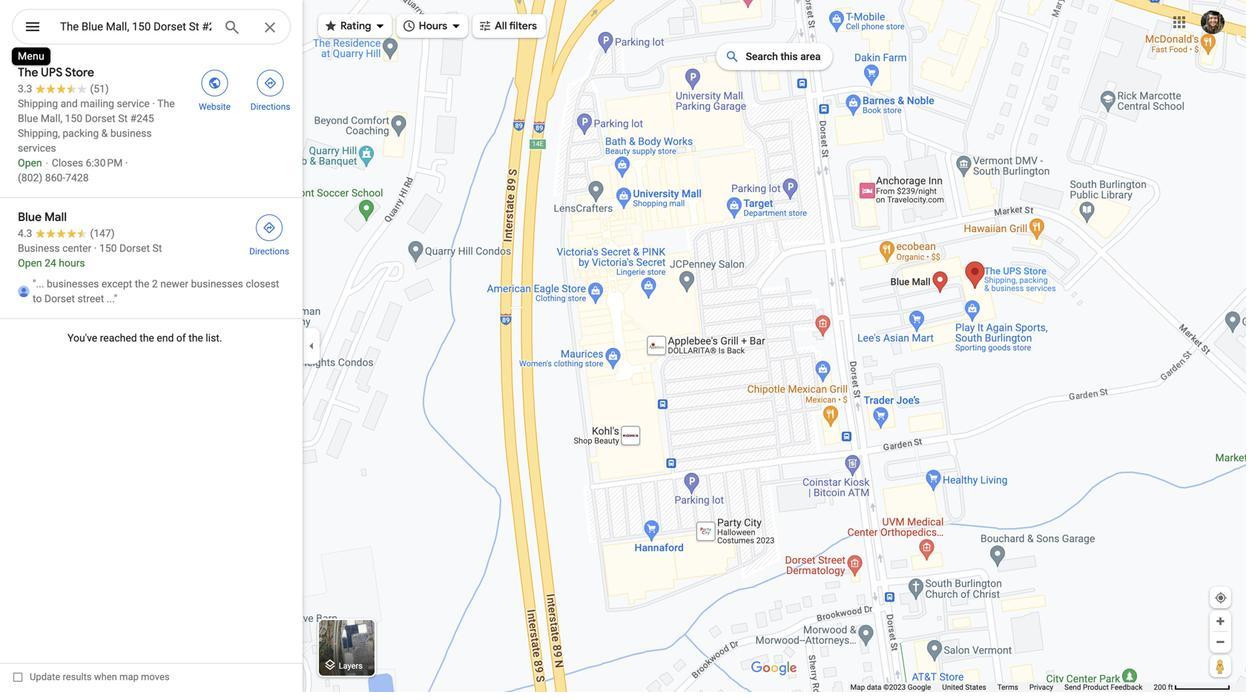 Task type: locate. For each thing, give the bounding box(es) containing it.
when
[[94, 671, 117, 682]]

website image
[[208, 76, 221, 90]]

results
[[63, 671, 92, 682]]

0 horizontal spatial the
[[140, 332, 154, 344]]

map
[[119, 671, 139, 682]]

send
[[1065, 683, 1081, 692]]

hours button
[[397, 10, 468, 42]]

2 the from the left
[[189, 332, 203, 344]]

1 horizontal spatial the
[[189, 332, 203, 344]]

The Blue Mall, 150 Dorset St #245, South Burlington, VT 05403 field
[[12, 9, 291, 45]]

rating
[[340, 19, 371, 33]]

1 vertical spatial directions
[[249, 246, 289, 257]]

ft
[[1168, 683, 1173, 692]]

united states button
[[942, 682, 986, 692]]

none field inside the blue mall, 150 dorset st #245, south burlington, vt 05403 field
[[60, 18, 211, 36]]

google account: giulia masi  
(giulia.masi@adept.ai) image
[[1201, 10, 1225, 34]]

hours
[[419, 19, 447, 33]]

1 the from the left
[[140, 332, 154, 344]]

send product feedback button
[[1065, 682, 1143, 692]]

directions button
[[243, 65, 298, 113], [240, 210, 298, 257]]

this
[[781, 50, 798, 63]]

directions down directions icon
[[249, 246, 289, 257]]

website
[[199, 102, 231, 112]]

google maps element
[[0, 0, 1246, 692]]

the
[[140, 332, 154, 344], [189, 332, 203, 344]]

directions image
[[263, 221, 276, 234]]

google
[[908, 683, 931, 692]]

filters
[[509, 19, 537, 33]]

privacy
[[1030, 683, 1053, 692]]

you've
[[68, 332, 97, 344]]

reached
[[100, 332, 137, 344]]

directions for directions image
[[250, 102, 290, 112]]

moves
[[141, 671, 170, 682]]

search this area
[[746, 50, 821, 63]]

directions image
[[264, 76, 277, 90]]

show street view coverage image
[[1210, 655, 1231, 677]]

layers
[[339, 661, 363, 670]]

end
[[157, 332, 174, 344]]

the right of
[[189, 332, 203, 344]]

directions down directions image
[[250, 102, 290, 112]]

0 vertical spatial directions
[[250, 102, 290, 112]]

terms
[[998, 683, 1018, 692]]

footer
[[850, 682, 1154, 692]]

Update results when map moves checkbox
[[13, 668, 170, 686]]

directions
[[250, 102, 290, 112], [249, 246, 289, 257]]

footer containing map data ©2023 google
[[850, 682, 1154, 692]]

map data ©2023 google
[[850, 683, 931, 692]]

area
[[800, 50, 821, 63]]

None field
[[60, 18, 211, 36]]

zoom out image
[[1215, 636, 1226, 648]]

united states
[[942, 683, 986, 692]]

the left end
[[140, 332, 154, 344]]

all filters button
[[473, 10, 546, 42]]

feedback
[[1111, 683, 1143, 692]]



Task type: describe. For each thing, give the bounding box(es) containing it.
terms button
[[998, 682, 1018, 692]]

rating button
[[318, 10, 392, 42]]

200 ft
[[1154, 683, 1173, 692]]

send product feedback
[[1065, 683, 1143, 692]]

update results when map moves
[[30, 671, 170, 682]]

 button
[[12, 9, 53, 47]]

footer inside google maps element
[[850, 682, 1154, 692]]

 search field
[[12, 9, 291, 47]]

list.
[[206, 332, 222, 344]]

united
[[942, 683, 964, 692]]

update
[[30, 671, 60, 682]]

you've reached the end of the list.
[[68, 332, 222, 344]]

product
[[1083, 683, 1109, 692]]

0 vertical spatial directions button
[[243, 65, 298, 113]]

200
[[1154, 683, 1166, 692]]


[[24, 16, 42, 37]]

all filters
[[495, 19, 537, 33]]

all
[[495, 19, 507, 33]]

of
[[176, 332, 186, 344]]

results for the blue mall, 150 dorset st #245, south burlington, vt 05403 feed
[[0, 53, 303, 663]]

website link
[[187, 65, 243, 113]]

©2023
[[883, 683, 906, 692]]

collapse side panel image
[[303, 338, 320, 354]]

states
[[965, 683, 986, 692]]

zoom in image
[[1215, 616, 1226, 627]]

show your location image
[[1214, 591, 1228, 605]]

search this area button
[[716, 43, 833, 70]]

map
[[850, 683, 865, 692]]

directions for directions icon
[[249, 246, 289, 257]]

privacy button
[[1030, 682, 1053, 692]]

1 vertical spatial directions button
[[240, 210, 298, 257]]

data
[[867, 683, 882, 692]]

200 ft button
[[1154, 683, 1231, 692]]

search
[[746, 50, 778, 63]]



Task type: vqa. For each thing, say whether or not it's contained in the screenshot.
 "button"
yes



